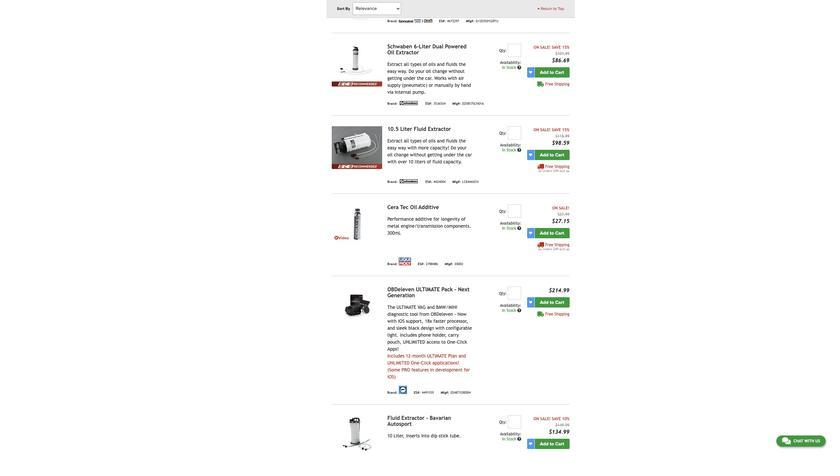 Task type: vqa. For each thing, say whether or not it's contained in the screenshot.
ES#4044177 - PFC-E9XM3K - ProFlex Commander Adaptive E85 Flex Fuel System - The full bolt-on ProFlex Commander adaptive flex fuel system allows you to start making more power and running cooler with E85. -  Advanced Fuel Dynamics - BMW image
no



Task type: describe. For each thing, give the bounding box(es) containing it.
with down diagnostic
[[387, 319, 397, 324]]

$101.99
[[555, 51, 569, 56]]

without inside extract all types of oils and fluids the easy way with more capacity! do your oil change without getting under the car with over 10 liters of fluid capacity.
[[410, 152, 426, 157]]

add for $86.69
[[540, 70, 549, 75]]

4 add from the top
[[540, 300, 549, 305]]

question circle image for $214.99
[[517, 309, 521, 313]]

1 vertical spatial includes
[[387, 354, 404, 359]]

cera tec oil additive
[[387, 204, 439, 211]]

question circle image for $98.59
[[517, 148, 521, 152]]

fluid extractor - bavarian autosport
[[387, 415, 451, 428]]

works
[[434, 76, 447, 81]]

do inside extract all types of oils and fluids the easy way with more capacity! do your oil change without getting under the car with over 10 liters of fluid capacity.
[[451, 145, 456, 151]]

orders for $27.15
[[543, 247, 552, 251]]

mfg#: down 50/50
[[466, 19, 474, 23]]

capacity!
[[430, 145, 449, 151]]

obdeleven inside the obdeleven ultimate pack - next generation
[[387, 287, 414, 293]]

of up more at the top right
[[423, 138, 427, 144]]

es#: for pack
[[414, 391, 421, 395]]

to inside the ultimate vag and bmw/mini diagnostic tool from obdeleven - now with ios support, 18x faster processor, and sleek black design with configurable light. includes phone holder, carry pouch, unlimited access to one-click apps! includes 12-month ultimate plan and unlimited one-click applications! (some pro features in development for ios)
[[441, 340, 446, 345]]

to for 2nd add to cart button from the bottom of the page
[[550, 300, 554, 305]]

types for fluid
[[410, 138, 422, 144]]

up for $98.59
[[566, 169, 569, 173]]

of inside extract all types of oils and fluids the easy way. do your oil change without getting under the car. works with air supply (pneumatic) or manually by hand via internal pump.
[[423, 62, 427, 67]]

4 in from the top
[[502, 308, 505, 313]]

without inside extract all types of oils and fluids the easy way. do your oil change without getting under the car. works with air supply (pneumatic) or manually by hand via internal pump.
[[449, 69, 465, 74]]

way
[[398, 145, 406, 151]]

5 in from the top
[[502, 437, 505, 442]]

black
[[408, 326, 419, 331]]

15% for $98.59
[[562, 128, 569, 132]]

extractor inside schwaben 6-liter dual powered oil extractor
[[396, 49, 419, 56]]

5 stock from the top
[[506, 437, 516, 442]]

es#: 3536554
[[425, 102, 446, 106]]

all for liter
[[404, 138, 409, 144]]

es#: 2788486
[[418, 263, 438, 266]]

1 horizontal spatial fluid
[[414, 126, 426, 132]]

stock for $98.59
[[506, 148, 516, 153]]

5 availability: from the top
[[500, 432, 521, 437]]

types for liter
[[410, 62, 422, 67]]

es#: 4672297
[[439, 19, 459, 23]]

top
[[558, 6, 564, 11]]

availability: for $86.69
[[500, 60, 521, 65]]

$214.99
[[549, 288, 569, 294]]

generation
[[387, 293, 415, 299]]

on sale!                         save 15% $101.99 $86.69
[[534, 45, 569, 64]]

easy for schwaben 6-liter dual powered oil extractor
[[387, 69, 397, 74]]

pack
[[441, 287, 453, 293]]

schwaben
[[387, 43, 412, 50]]

applications!
[[432, 361, 459, 366]]

stock for $86.69
[[506, 65, 516, 70]]

or
[[429, 83, 433, 88]]

4 free from the top
[[545, 243, 553, 247]]

pump.
[[413, 89, 426, 95]]

2788486
[[426, 263, 438, 266]]

add to wish list image for $86.69
[[529, 71, 532, 74]]

into
[[421, 434, 429, 439]]

chat with us
[[794, 439, 820, 444]]

on for $27.15
[[552, 206, 558, 211]]

from
[[419, 312, 429, 317]]

on for $27.15
[[538, 247, 542, 251]]

4 add to cart from the top
[[540, 300, 564, 305]]

fluid extractor - bavarian autosport link
[[387, 415, 451, 428]]

ecs tuning recommends this product. image for schwaben 6-liter dual powered oil extractor
[[332, 82, 382, 87]]

on sale!                         save 10% $149.99 $134.99
[[534, 417, 569, 435]]

genuine volkswagen audi - corporate logo image
[[399, 19, 432, 22]]

for inside performance additive for longevity of metal engine/transmission components. 300ml
[[433, 217, 440, 222]]

obdeleven ultimate pack - next generation
[[387, 287, 470, 299]]

mfg#: for cera tec oil additive
[[445, 263, 453, 266]]

obdeleven inside the ultimate vag and bmw/mini diagnostic tool from obdeleven - now with ios support, 18x faster processor, and sleek black design with configurable light. includes phone holder, carry pouch, unlimited access to one-click apps! includes 12-month ultimate plan and unlimited one-click applications! (some pro features in development for ios)
[[431, 312, 453, 317]]

300ml
[[387, 230, 401, 236]]

month
[[412, 354, 426, 359]]

pre-
[[435, 6, 443, 12]]

cart for $98.59
[[555, 152, 564, 158]]

10.5 liter fluid extractor link
[[387, 126, 451, 132]]

for inside the ultimate vag and bmw/mini diagnostic tool from obdeleven - now with ios support, 18x faster processor, and sleek black design with configurable light. includes phone holder, carry pouch, unlimited access to one-click apps! includes 12-month ultimate plan and unlimited one-click applications! (some pro features in development for ios)
[[464, 367, 470, 373]]

pouch,
[[387, 340, 402, 345]]

metal
[[387, 224, 399, 229]]

on for $86.69
[[534, 45, 539, 50]]

$27.15
[[552, 218, 569, 225]]

by
[[345, 6, 350, 11]]

2 shipping from the top
[[554, 82, 569, 86]]

schwaben 6-liter dual powered oil extractor
[[387, 43, 466, 56]]

1 vertical spatial 10
[[387, 434, 392, 439]]

0 vertical spatial unlimited
[[403, 340, 425, 345]]

mfg#: for obdeleven ultimate pack - next generation
[[441, 391, 449, 395]]

life
[[408, 6, 416, 12]]

save for $86.69
[[552, 45, 561, 50]]

oil inside schwaben 6-liter dual powered oil extractor
[[387, 49, 394, 56]]

over
[[398, 159, 407, 164]]

with up the holder,
[[435, 326, 445, 331]]

3 question circle image from the top
[[517, 437, 521, 441]]

4 cart from the top
[[555, 300, 564, 305]]

dip
[[431, 434, 437, 439]]

the
[[387, 305, 395, 310]]

getting inside extract all types of oils and fluids the easy way. do your oil change without getting under the car. works with air supply (pneumatic) or manually by hand via internal pump.
[[387, 76, 402, 81]]

tool
[[410, 312, 418, 317]]

in for $27.15
[[502, 226, 505, 231]]

question circle image for on sale!                         save 15%
[[517, 66, 521, 70]]

additive
[[418, 204, 439, 211]]

liter,
[[394, 434, 405, 439]]

extract all types of oils and fluids the easy way with more capacity! do your oil change without getting under the car with over 10 liters of fluid capacity.
[[387, 138, 472, 164]]

es#: for liter
[[425, 102, 432, 106]]

processor,
[[447, 319, 468, 324]]

schwaben 6-liter dual powered oil extractor link
[[387, 43, 466, 56]]

sleek
[[396, 326, 407, 331]]

stock for $27.15
[[506, 226, 516, 231]]

- inside the obdeleven ultimate pack - next generation
[[454, 287, 456, 293]]

and right vag
[[427, 305, 435, 310]]

add to cart for $134.99
[[540, 441, 564, 447]]

3536554
[[433, 102, 446, 106]]

your inside extract all types of oils and fluids the easy way. do your oil change without getting under the car. works with air supply (pneumatic) or manually by hand via internal pump.
[[415, 69, 425, 74]]

change inside extract all types of oils and fluids the easy way with more capacity! do your oil change without getting under the car with over 10 liters of fluid capacity.
[[394, 152, 409, 157]]

add to wish list image for $98.59
[[529, 153, 532, 157]]

and down $98.59
[[559, 169, 565, 173]]

1 horizontal spatial one-
[[447, 340, 457, 345]]

3 add to wish list image from the top
[[529, 443, 532, 446]]

15% for $86.69
[[562, 45, 569, 50]]

sale! for $27.15
[[559, 206, 569, 211]]

3 free from the top
[[545, 164, 553, 169]]

4672297
[[447, 19, 459, 23]]

question circle image for $27.15
[[517, 226, 521, 230]]

pro
[[402, 367, 410, 373]]

cera
[[387, 204, 399, 211]]

support,
[[406, 319, 423, 324]]

liters
[[415, 159, 425, 164]]

oils for dual
[[429, 62, 436, 67]]

diagnostic
[[387, 312, 408, 317]]

internal
[[395, 89, 411, 95]]

save for $98.59
[[552, 128, 561, 132]]

1 vertical spatial unlimited
[[387, 361, 410, 366]]

change inside extract all types of oils and fluids the easy way. do your oil change without getting under the car. works with air supply (pneumatic) or manually by hand via internal pump.
[[433, 69, 447, 74]]

add to cart button for $86.69
[[535, 67, 569, 78]]

lcb446sch
[[462, 180, 479, 184]]

1 vertical spatial extractor
[[428, 126, 451, 132]]

$134.99
[[549, 429, 569, 435]]

in for $86.69
[[502, 65, 505, 70]]

the left car
[[457, 152, 464, 157]]

light.
[[387, 333, 398, 338]]

free shipping on orders $49 and up for $27.15
[[538, 243, 569, 251]]

mfg#: 024871obd04
[[441, 391, 471, 395]]

fluids for extractor
[[446, 138, 457, 144]]

in stock for $86.69
[[502, 65, 517, 70]]

on sale!                         save 15% $115.99 $98.59
[[534, 128, 569, 146]]

10.5
[[387, 126, 399, 132]]

5 in stock from the top
[[502, 437, 517, 442]]

on inside the on sale!                         save 10% $149.99 $134.99
[[534, 417, 539, 422]]

add to cart button for $134.99
[[535, 439, 569, 449]]

in stock for $27.15
[[502, 226, 517, 231]]

es#: 4424004
[[425, 180, 446, 184]]

us
[[815, 439, 820, 444]]

the up the air
[[459, 62, 466, 67]]

$49 for $27.15
[[553, 247, 558, 251]]

all for 6-
[[404, 62, 409, 67]]

sale! for $98.59
[[540, 128, 551, 132]]

2 free from the top
[[545, 82, 553, 86]]

manually
[[434, 83, 453, 88]]

design
[[421, 326, 434, 331]]

fluid inside fluid extractor - bavarian autosport
[[387, 415, 400, 422]]

4424004
[[433, 180, 446, 184]]

18x
[[425, 319, 432, 324]]

availability: for $27.15
[[500, 221, 521, 226]]

es#: left 4672297
[[439, 19, 446, 23]]

tec
[[400, 204, 409, 211]]

of left fluid
[[427, 159, 431, 164]]

mfg#: g12e0501grtu
[[466, 19, 498, 23]]

4 availability: from the top
[[500, 303, 521, 308]]

extended
[[387, 6, 407, 12]]

add for $98.59
[[540, 152, 549, 158]]

faster
[[433, 319, 446, 324]]

4 shipping from the top
[[554, 243, 569, 247]]

via
[[387, 89, 393, 95]]

coolant
[[418, 6, 433, 12]]

schwaben - corporate logo image for 6-
[[399, 101, 419, 105]]

$98.59
[[552, 140, 569, 146]]

0 horizontal spatial one-
[[411, 361, 421, 366]]

supply
[[387, 83, 401, 88]]

$149.99
[[555, 423, 569, 428]]

now
[[458, 312, 467, 317]]

4 in stock from the top
[[502, 308, 517, 313]]

1 free from the top
[[545, 8, 553, 12]]

3 free shipping from the top
[[545, 312, 569, 317]]

cart for $27.15
[[555, 230, 564, 236]]

orders for $98.59
[[543, 169, 552, 173]]

1 horizontal spatial oil
[[410, 204, 417, 211]]

sort
[[337, 6, 344, 11]]

and inside extract all types of oils and fluids the easy way with more capacity! do your oil change without getting under the car with over 10 liters of fluid capacity.
[[437, 138, 445, 144]]

in
[[430, 367, 434, 373]]

your inside extract all types of oils and fluids the easy way with more capacity! do your oil change without getting under the car with over 10 liters of fluid capacity.
[[458, 145, 467, 151]]

easy for 10.5 liter fluid extractor
[[387, 145, 397, 151]]

$49 for $98.59
[[553, 169, 558, 173]]



Task type: locate. For each thing, give the bounding box(es) containing it.
0 vertical spatial obdeleven
[[387, 287, 414, 293]]

1 horizontal spatial oil
[[426, 69, 431, 74]]

1 horizontal spatial click
[[457, 340, 467, 345]]

0 vertical spatial click
[[457, 340, 467, 345]]

0 horizontal spatial getting
[[387, 76, 402, 81]]

with
[[448, 76, 457, 81], [408, 145, 417, 151], [387, 159, 397, 164], [387, 319, 397, 324], [435, 326, 445, 331], [804, 439, 814, 444]]

2 $49 from the top
[[553, 247, 558, 251]]

4 add to cart button from the top
[[535, 297, 569, 308]]

0 horizontal spatial change
[[394, 152, 409, 157]]

brand: for schwaben
[[387, 102, 398, 106]]

2 up from the top
[[566, 247, 569, 251]]

types inside extract all types of oils and fluids the easy way. do your oil change without getting under the car. works with air supply (pneumatic) or manually by hand via internal pump.
[[410, 62, 422, 67]]

on for $98.59
[[534, 128, 539, 132]]

free shipping on orders $49 and up down $98.59
[[538, 164, 569, 173]]

10 left liter,
[[387, 434, 392, 439]]

shipping down $98.59
[[554, 164, 569, 169]]

to down $27.15
[[550, 230, 554, 236]]

obdeleven - corporate logo image
[[399, 386, 407, 394]]

save up $115.99
[[552, 128, 561, 132]]

fluids up capacity!
[[446, 138, 457, 144]]

3 shipping from the top
[[554, 164, 569, 169]]

es#4424004 - lcb446sch - 10.5 liter fluid extractor - extract all types of oils and fluids the easy way with more capacity! do your oil change without getting under the car with over 10 liters of fluid capacity. - schwaben - audi bmw volkswagen mercedes benz mini porsche image
[[332, 126, 382, 164]]

1 $49 from the top
[[553, 169, 558, 173]]

024871obd04
[[451, 391, 471, 395]]

cart down $98.59
[[555, 152, 564, 158]]

1 in stock from the top
[[502, 65, 517, 70]]

oil inside extract all types of oils and fluids the easy way with more capacity! do your oil change without getting under the car with over 10 liters of fluid capacity.
[[387, 152, 393, 157]]

0 horizontal spatial do
[[409, 69, 414, 74]]

0 horizontal spatial obdeleven
[[387, 287, 414, 293]]

on sale! $27.99 $27.15
[[552, 206, 569, 225]]

add for $27.15
[[540, 230, 549, 236]]

- left now
[[454, 312, 456, 317]]

sale! for $86.69
[[540, 45, 551, 50]]

holder,
[[432, 333, 447, 338]]

extended life coolant pre-mixed 50/50
[[387, 6, 470, 12]]

1 types from the top
[[410, 62, 422, 67]]

3 qty: from the top
[[499, 209, 507, 214]]

1 vertical spatial question circle image
[[517, 226, 521, 230]]

- left bavarian
[[426, 415, 428, 422]]

1 horizontal spatial your
[[458, 145, 467, 151]]

your up car
[[458, 145, 467, 151]]

2 all from the top
[[404, 138, 409, 144]]

extract up way.
[[387, 62, 402, 67]]

brand: for 10.5
[[387, 180, 398, 184]]

mfg#: for 10.5 liter fluid extractor
[[452, 180, 461, 184]]

2 save from the top
[[552, 128, 561, 132]]

add to cart button for $27.15
[[535, 228, 569, 238]]

the left car.
[[417, 76, 424, 81]]

extractor up way.
[[396, 49, 419, 56]]

2 ecs tuning recommends this product. image from the top
[[332, 164, 382, 169]]

0 vertical spatial your
[[415, 69, 425, 74]]

2 availability: from the top
[[500, 143, 521, 148]]

5 brand: from the top
[[387, 391, 398, 395]]

fluids for dual
[[446, 62, 457, 67]]

1 vertical spatial ecs tuning recommends this product. image
[[332, 164, 382, 169]]

bavarian
[[430, 415, 451, 422]]

oil
[[387, 49, 394, 56], [410, 204, 417, 211]]

types up more at the top right
[[410, 138, 422, 144]]

1 easy from the top
[[387, 69, 397, 74]]

longevity
[[441, 217, 460, 222]]

1 vertical spatial easy
[[387, 145, 397, 151]]

oil up car.
[[426, 69, 431, 74]]

cera tec oil additive link
[[387, 204, 439, 211]]

and inside extract all types of oils and fluids the easy way. do your oil change without getting under the car. works with air supply (pneumatic) or manually by hand via internal pump.
[[437, 62, 445, 67]]

10
[[408, 159, 413, 164], [387, 434, 392, 439]]

oil left 6-
[[387, 49, 394, 56]]

brand: left obdeleven - corporate logo
[[387, 391, 398, 395]]

stick
[[439, 434, 448, 439]]

add for $134.99
[[540, 441, 549, 447]]

mfg#: for schwaben 6-liter dual powered oil extractor
[[452, 102, 461, 106]]

ecs tuning recommends this product. image
[[332, 82, 382, 87], [332, 164, 382, 169]]

the up car
[[459, 138, 466, 144]]

add to cart button down $27.15
[[535, 228, 569, 238]]

all
[[404, 62, 409, 67], [404, 138, 409, 144]]

liter
[[419, 43, 431, 50], [400, 126, 412, 132]]

fluids inside extract all types of oils and fluids the easy way. do your oil change without getting under the car. works with air supply (pneumatic) or manually by hand via internal pump.
[[446, 62, 457, 67]]

3 in stock from the top
[[502, 226, 517, 231]]

without up the air
[[449, 69, 465, 74]]

brand: for cera
[[387, 263, 398, 266]]

1 on from the top
[[538, 169, 542, 173]]

extract inside extract all types of oils and fluids the easy way with more capacity! do your oil change without getting under the car with over 10 liters of fluid capacity.
[[387, 138, 402, 144]]

to for add to cart button for $134.99
[[550, 441, 554, 447]]

caret up image
[[537, 7, 540, 11]]

1 vertical spatial liter
[[400, 126, 412, 132]]

for right development
[[464, 367, 470, 373]]

powered
[[445, 43, 466, 50]]

es#3673862 - b8800001 - fluid extractor - bavarian autosport - 10 liter, inserts into dip stick tube. - bav auto tools - audi bmw volkswagen mercedes benz mini porsche image
[[332, 416, 382, 453]]

15% inside on sale!                         save 15% $115.99 $98.59
[[562, 128, 569, 132]]

2 stock from the top
[[506, 148, 516, 153]]

fluid up liter,
[[387, 415, 400, 422]]

all inside extract all types of oils and fluids the easy way with more capacity! do your oil change without getting under the car with over 10 liters of fluid capacity.
[[404, 138, 409, 144]]

add to wish list image
[[529, 232, 532, 235], [529, 301, 532, 304]]

es#: left the 3536554
[[425, 102, 432, 106]]

2 free shipping on orders $49 and up from the top
[[538, 243, 569, 251]]

1 vertical spatial 15%
[[562, 128, 569, 132]]

to down the holder,
[[441, 340, 446, 345]]

free shipping down $86.69
[[545, 82, 569, 86]]

2 vertical spatial save
[[552, 417, 561, 422]]

5 add to cart button from the top
[[535, 439, 569, 449]]

0 vertical spatial extract
[[387, 62, 402, 67]]

5 shipping from the top
[[554, 312, 569, 317]]

in for $98.59
[[502, 148, 505, 153]]

to
[[553, 6, 557, 11], [550, 70, 554, 75], [550, 152, 554, 158], [550, 230, 554, 236], [550, 300, 554, 305], [441, 340, 446, 345], [550, 441, 554, 447]]

obdeleven up "faster"
[[431, 312, 453, 317]]

free down $98.59
[[545, 164, 553, 169]]

1 vertical spatial all
[[404, 138, 409, 144]]

1 vertical spatial question circle image
[[517, 309, 521, 313]]

return to top link
[[537, 6, 564, 12]]

apps!
[[387, 347, 399, 352]]

ultimate for generation
[[416, 287, 440, 293]]

configurable
[[446, 326, 472, 331]]

1 stock from the top
[[506, 65, 516, 70]]

2 brand: from the top
[[387, 102, 398, 106]]

extractor up inserts
[[401, 415, 425, 422]]

3 availability: from the top
[[500, 221, 521, 226]]

ultimate for diagnostic
[[397, 305, 416, 310]]

plan
[[448, 354, 457, 359]]

capacity.
[[443, 159, 462, 164]]

- inside fluid extractor - bavarian autosport
[[426, 415, 428, 422]]

ultimate up tool
[[397, 305, 416, 310]]

4 brand: from the top
[[387, 263, 398, 266]]

1 vertical spatial orders
[[543, 247, 552, 251]]

2 in from the top
[[502, 148, 505, 153]]

on inside on sale!                         save 15% $101.99 $86.69
[[534, 45, 539, 50]]

1 vertical spatial schwaben - corporate logo image
[[399, 179, 419, 183]]

5 add from the top
[[540, 441, 549, 447]]

0 vertical spatial up
[[566, 169, 569, 173]]

2 easy from the top
[[387, 145, 397, 151]]

schwaben - corporate logo image for liter
[[399, 179, 419, 183]]

change up works
[[433, 69, 447, 74]]

0 horizontal spatial click
[[421, 361, 431, 366]]

qty: for $98.59
[[499, 131, 507, 136]]

shipping down "$214.99"
[[554, 312, 569, 317]]

ultimate up vag
[[416, 287, 440, 293]]

chat
[[794, 439, 803, 444]]

liter inside schwaben 6-liter dual powered oil extractor
[[419, 43, 431, 50]]

with right way
[[408, 145, 417, 151]]

brand: down 'via' on the top left of the page
[[387, 102, 398, 106]]

on inside on sale!                         save 15% $115.99 $98.59
[[534, 128, 539, 132]]

click up features
[[421, 361, 431, 366]]

extractor up capacity!
[[428, 126, 451, 132]]

1 vertical spatial -
[[454, 312, 456, 317]]

es#: left 2788486
[[418, 263, 425, 266]]

add to wish list image for add to cart button related to $27.15
[[529, 232, 532, 235]]

to left top
[[553, 6, 557, 11]]

0 vertical spatial on
[[538, 169, 542, 173]]

0 vertical spatial 10
[[408, 159, 413, 164]]

free right caret up 'image'
[[545, 8, 553, 12]]

1 shipping from the top
[[554, 8, 569, 12]]

brand:
[[387, 19, 398, 23], [387, 102, 398, 106], [387, 180, 398, 184], [387, 263, 398, 266], [387, 391, 398, 395]]

2 on from the top
[[538, 247, 542, 251]]

1 cart from the top
[[555, 70, 564, 75]]

None number field
[[508, 44, 521, 57], [508, 126, 521, 140], [508, 205, 521, 218], [508, 287, 521, 300], [508, 416, 521, 429], [508, 44, 521, 57], [508, 126, 521, 140], [508, 205, 521, 218], [508, 287, 521, 300], [508, 416, 521, 429]]

2 free shipping from the top
[[545, 82, 569, 86]]

1 vertical spatial extract
[[387, 138, 402, 144]]

brand: for obdeleven
[[387, 391, 398, 395]]

2 add to cart from the top
[[540, 152, 564, 158]]

save inside on sale!                         save 15% $115.99 $98.59
[[552, 128, 561, 132]]

1 add to cart from the top
[[540, 70, 564, 75]]

for right additive
[[433, 217, 440, 222]]

comments image
[[782, 437, 791, 445]]

0 vertical spatial getting
[[387, 76, 402, 81]]

15% up $101.99 at the top of page
[[562, 45, 569, 50]]

0 vertical spatial oils
[[429, 62, 436, 67]]

add to cart for $27.15
[[540, 230, 564, 236]]

oils inside extract all types of oils and fluids the easy way. do your oil change without getting under the car. works with air supply (pneumatic) or manually by hand via internal pump.
[[429, 62, 436, 67]]

mixed
[[443, 6, 456, 12]]

3 add to cart button from the top
[[535, 228, 569, 238]]

1 all from the top
[[404, 62, 409, 67]]

all inside extract all types of oils and fluids the easy way. do your oil change without getting under the car. works with air supply (pneumatic) or manually by hand via internal pump.
[[404, 62, 409, 67]]

es#2788486 - 20002 - cera tec oil additive - performance additive for longevity of metal engine/transmission components. 300ml - liqui-moly - audi bmw volkswagen mercedes benz mini porsche image
[[332, 205, 382, 242]]

with inside 'chat with us' link
[[804, 439, 814, 444]]

0 vertical spatial do
[[409, 69, 414, 74]]

under inside extract all types of oils and fluids the easy way with more capacity! do your oil change without getting under the car with over 10 liters of fluid capacity.
[[444, 152, 456, 157]]

extract up way
[[387, 138, 402, 144]]

0 vertical spatial orders
[[543, 169, 552, 173]]

2 vertical spatial question circle image
[[517, 437, 521, 441]]

chat with us link
[[776, 436, 826, 447]]

dual
[[432, 43, 443, 50]]

1 vertical spatial oil
[[410, 204, 417, 211]]

with left us
[[804, 439, 814, 444]]

1 add to wish list image from the top
[[529, 71, 532, 74]]

add to wish list image for 2nd add to cart button from the bottom of the page
[[529, 301, 532, 304]]

cart down $134.99
[[555, 441, 564, 447]]

1 question circle image from the top
[[517, 66, 521, 70]]

1 vertical spatial without
[[410, 152, 426, 157]]

1 vertical spatial save
[[552, 128, 561, 132]]

carry
[[448, 333, 459, 338]]

1 vertical spatial getting
[[427, 152, 442, 157]]

easy left way.
[[387, 69, 397, 74]]

1 vertical spatial click
[[421, 361, 431, 366]]

3 add to cart from the top
[[540, 230, 564, 236]]

2 15% from the top
[[562, 128, 569, 132]]

under up capacity.
[[444, 152, 456, 157]]

free shipping on orders $49 and up for $98.59
[[538, 164, 569, 173]]

1 vertical spatial $49
[[553, 247, 558, 251]]

0 vertical spatial ultimate
[[416, 287, 440, 293]]

es#3536554 - 025857sch01a - schwaben 6-liter dual powered oil extractor - extract all types of oils and fluids the easy way. do your oil change without getting under the car. works with air supply (pneumatic) or manually by hand via internal pump. - schwaben - audi bmw volkswagen mercedes benz mini porsche image
[[332, 44, 382, 82]]

availability: for $98.59
[[500, 143, 521, 148]]

of inside performance additive for longevity of metal engine/transmission components. 300ml
[[461, 217, 466, 222]]

inserts
[[406, 434, 420, 439]]

1 add from the top
[[540, 70, 549, 75]]

extract for schwaben 6-liter dual powered oil extractor
[[387, 62, 402, 67]]

add to cart down $98.59
[[540, 152, 564, 158]]

1 horizontal spatial 10
[[408, 159, 413, 164]]

15%
[[562, 45, 569, 50], [562, 128, 569, 132]]

- inside the ultimate vag and bmw/mini diagnostic tool from obdeleven - now with ios support, 18x faster processor, and sleek black design with configurable light. includes phone holder, carry pouch, unlimited access to one-click apps! includes 12-month ultimate plan and unlimited one-click applications! (some pro features in development for ios)
[[454, 312, 456, 317]]

easy left way
[[387, 145, 397, 151]]

car.
[[425, 76, 433, 81]]

development
[[435, 367, 463, 373]]

free down $86.69
[[545, 82, 553, 86]]

1 vertical spatial fluid
[[387, 415, 400, 422]]

one-
[[447, 340, 457, 345], [411, 361, 421, 366]]

add to cart button down $98.59
[[535, 150, 569, 160]]

free shipping right caret up 'image'
[[545, 8, 569, 12]]

2 vertical spatial -
[[426, 415, 428, 422]]

0 vertical spatial one-
[[447, 340, 457, 345]]

oils for extractor
[[429, 138, 436, 144]]

save inside on sale!                         save 15% $101.99 $86.69
[[552, 45, 561, 50]]

es#: for fluid
[[425, 180, 432, 184]]

under inside extract all types of oils and fluids the easy way. do your oil change without getting under the car. works with air supply (pneumatic) or manually by hand via internal pump.
[[404, 76, 416, 81]]

1 fluids from the top
[[446, 62, 457, 67]]

mfg#: left '024871obd04'
[[441, 391, 449, 395]]

and
[[437, 62, 445, 67], [437, 138, 445, 144], [559, 169, 565, 173], [559, 247, 565, 251], [427, 305, 435, 310], [387, 326, 395, 331], [458, 354, 466, 359]]

more
[[418, 145, 429, 151]]

types
[[410, 62, 422, 67], [410, 138, 422, 144]]

brand: left liqui-moly - corporate logo
[[387, 263, 398, 266]]

50/50
[[457, 6, 470, 12]]

return
[[541, 6, 552, 11]]

5 add to cart from the top
[[540, 441, 564, 447]]

0 vertical spatial schwaben - corporate logo image
[[399, 101, 419, 105]]

- right pack
[[454, 287, 456, 293]]

easy
[[387, 69, 397, 74], [387, 145, 397, 151]]

2 schwaben - corporate logo image from the top
[[399, 179, 419, 183]]

easy inside extract all types of oils and fluids the easy way with more capacity! do your oil change without getting under the car with over 10 liters of fluid capacity.
[[387, 145, 397, 151]]

2 add from the top
[[540, 152, 549, 158]]

1 vertical spatial obdeleven
[[431, 312, 453, 317]]

orders down $27.15
[[543, 247, 552, 251]]

0 vertical spatial liter
[[419, 43, 431, 50]]

es#:
[[439, 19, 446, 23], [425, 102, 432, 106], [425, 180, 432, 184], [418, 263, 425, 266], [414, 391, 421, 395]]

includes
[[400, 333, 417, 338], [387, 354, 404, 359]]

2 fluids from the top
[[446, 138, 457, 144]]

with up by
[[448, 76, 457, 81]]

air
[[458, 76, 464, 81]]

2 add to wish list image from the top
[[529, 153, 532, 157]]

to down "$214.99"
[[550, 300, 554, 305]]

0 horizontal spatial fluid
[[387, 415, 400, 422]]

0 vertical spatial easy
[[387, 69, 397, 74]]

with inside extract all types of oils and fluids the easy way. do your oil change without getting under the car. works with air supply (pneumatic) or manually by hand via internal pump.
[[448, 76, 457, 81]]

1 vertical spatial types
[[410, 138, 422, 144]]

in stock
[[502, 65, 517, 70], [502, 148, 517, 153], [502, 226, 517, 231], [502, 308, 517, 313], [502, 437, 517, 442]]

types inside extract all types of oils and fluids the easy way with more capacity! do your oil change without getting under the car with over 10 liters of fluid capacity.
[[410, 138, 422, 144]]

sort by
[[337, 6, 350, 11]]

schwaben - corporate logo image down over at the top
[[399, 179, 419, 183]]

cart down $86.69
[[555, 70, 564, 75]]

0 vertical spatial -
[[454, 287, 456, 293]]

ultimate inside the obdeleven ultimate pack - next generation
[[416, 287, 440, 293]]

6-
[[414, 43, 419, 50]]

1 vertical spatial do
[[451, 145, 456, 151]]

free shipping down "$214.99"
[[545, 312, 569, 317]]

add to cart for $98.59
[[540, 152, 564, 158]]

mfg#: left lcb446sch
[[452, 180, 461, 184]]

oils inside extract all types of oils and fluids the easy way with more capacity! do your oil change without getting under the car with over 10 liters of fluid capacity.
[[429, 138, 436, 144]]

0 vertical spatial free shipping on orders $49 and up
[[538, 164, 569, 173]]

1 in from the top
[[502, 65, 505, 70]]

cart down $27.15
[[555, 230, 564, 236]]

easy inside extract all types of oils and fluids the easy way. do your oil change without getting under the car. works with air supply (pneumatic) or manually by hand via internal pump.
[[387, 69, 397, 74]]

1 availability: from the top
[[500, 60, 521, 65]]

1 free shipping on orders $49 and up from the top
[[538, 164, 569, 173]]

1 qty: from the top
[[499, 48, 507, 53]]

5 qty: from the top
[[499, 420, 507, 425]]

4 stock from the top
[[506, 308, 516, 313]]

in stock for $98.59
[[502, 148, 517, 153]]

1 schwaben - corporate logo image from the top
[[399, 101, 419, 105]]

$115.99
[[555, 134, 569, 139]]

1 vertical spatial up
[[566, 247, 569, 251]]

0 vertical spatial question circle image
[[517, 148, 521, 152]]

car
[[465, 152, 472, 157]]

fluids inside extract all types of oils and fluids the easy way with more capacity! do your oil change without getting under the car with over 10 liters of fluid capacity.
[[446, 138, 457, 144]]

2 add to wish list image from the top
[[529, 301, 532, 304]]

vag
[[418, 305, 426, 310]]

1 vertical spatial your
[[458, 145, 467, 151]]

and down $27.15
[[559, 247, 565, 251]]

es#4672297 - g12e0501grtu - genuine volkswagen audi g12evo coolant / antifreeze - 1 gallon (3.78 liters) - extended life coolant pre-mixed 50/50 - genuine volkswagen audi - audi volkswagen image
[[332, 0, 382, 20]]

on for $98.59
[[538, 169, 542, 173]]

0 vertical spatial add to wish list image
[[529, 232, 532, 235]]

20002
[[455, 263, 463, 266]]

3 in from the top
[[502, 226, 505, 231]]

without up the liters
[[410, 152, 426, 157]]

ultimate up applications!
[[427, 354, 447, 359]]

click down carry
[[457, 340, 467, 345]]

free down $27.15
[[545, 243, 553, 247]]

0 horizontal spatial oil
[[387, 49, 394, 56]]

2 oils from the top
[[429, 138, 436, 144]]

0 vertical spatial fluids
[[446, 62, 457, 67]]

4491555
[[422, 391, 434, 395]]

0 vertical spatial change
[[433, 69, 447, 74]]

1 vertical spatial one-
[[411, 361, 421, 366]]

1 vertical spatial free shipping on orders $49 and up
[[538, 243, 569, 251]]

oil inside extract all types of oils and fluids the easy way. do your oil change without getting under the car. works with air supply (pneumatic) or manually by hand via internal pump.
[[426, 69, 431, 74]]

4 qty: from the top
[[499, 292, 507, 296]]

15% inside on sale!                         save 15% $101.99 $86.69
[[562, 45, 569, 50]]

sale! inside on sale! $27.99 $27.15
[[559, 206, 569, 211]]

and up works
[[437, 62, 445, 67]]

liqui-moly - corporate logo image
[[399, 258, 411, 266]]

1 horizontal spatial obdeleven
[[431, 312, 453, 317]]

1 ecs tuning recommends this product. image from the top
[[332, 82, 382, 87]]

ios)
[[387, 374, 396, 380]]

1 horizontal spatial liter
[[419, 43, 431, 50]]

up down $98.59
[[566, 169, 569, 173]]

access
[[427, 340, 440, 345]]

question circle image
[[517, 66, 521, 70], [517, 309, 521, 313], [517, 437, 521, 441]]

one- down carry
[[447, 340, 457, 345]]

all up way.
[[404, 62, 409, 67]]

2 extract from the top
[[387, 138, 402, 144]]

0 vertical spatial $49
[[553, 169, 558, 173]]

getting inside extract all types of oils and fluids the easy way with more capacity! do your oil change without getting under the car with over 10 liters of fluid capacity.
[[427, 152, 442, 157]]

save up $101.99 at the top of page
[[552, 45, 561, 50]]

add to cart button for $98.59
[[535, 150, 569, 160]]

es#: left 4424004
[[425, 180, 432, 184]]

on inside on sale! $27.99 $27.15
[[552, 206, 558, 211]]

1 add to wish list image from the top
[[529, 232, 532, 235]]

sale! inside the on sale!                         save 10% $149.99 $134.99
[[540, 417, 551, 422]]

0 horizontal spatial 10
[[387, 434, 392, 439]]

mfg#: 025857sch01a
[[452, 102, 484, 106]]

(pneumatic)
[[402, 83, 427, 88]]

0 horizontal spatial under
[[404, 76, 416, 81]]

to for $86.69's add to cart button
[[550, 70, 554, 75]]

g12e0501grtu
[[476, 19, 498, 23]]

oil down 10.5
[[387, 152, 393, 157]]

1 15% from the top
[[562, 45, 569, 50]]

1 brand: from the top
[[387, 19, 398, 23]]

2 vertical spatial ultimate
[[427, 354, 447, 359]]

2 vertical spatial add to wish list image
[[529, 443, 532, 446]]

qty: for $86.69
[[499, 48, 507, 53]]

3 add from the top
[[540, 230, 549, 236]]

1 vertical spatial oil
[[387, 152, 393, 157]]

5 free from the top
[[545, 312, 553, 317]]

1 add to cart button from the top
[[535, 67, 569, 78]]

includes down apps!
[[387, 354, 404, 359]]

3 save from the top
[[552, 417, 561, 422]]

0 vertical spatial ecs tuning recommends this product. image
[[332, 82, 382, 87]]

next
[[458, 287, 470, 293]]

cart for $134.99
[[555, 441, 564, 447]]

0 vertical spatial fluid
[[414, 126, 426, 132]]

1 horizontal spatial getting
[[427, 152, 442, 157]]

do inside extract all types of oils and fluids the easy way. do your oil change without getting under the car. works with air supply (pneumatic) or manually by hand via internal pump.
[[409, 69, 414, 74]]

0 vertical spatial 15%
[[562, 45, 569, 50]]

1 vertical spatial fluids
[[446, 138, 457, 144]]

add to wish list image
[[529, 71, 532, 74], [529, 153, 532, 157], [529, 443, 532, 446]]

1 up from the top
[[566, 169, 569, 173]]

2 in stock from the top
[[502, 148, 517, 153]]

1 horizontal spatial change
[[433, 69, 447, 74]]

1 vertical spatial on
[[538, 247, 542, 251]]

es#: for oil
[[418, 263, 425, 266]]

add to cart button down "$214.99"
[[535, 297, 569, 308]]

to down $86.69
[[550, 70, 554, 75]]

to for add to cart button related to $27.15
[[550, 230, 554, 236]]

2 question circle image from the top
[[517, 226, 521, 230]]

types down 6-
[[410, 62, 422, 67]]

do
[[409, 69, 414, 74], [451, 145, 456, 151]]

0 vertical spatial includes
[[400, 333, 417, 338]]

2 cart from the top
[[555, 152, 564, 158]]

getting up supply
[[387, 76, 402, 81]]

es#4491555 - 024871obd04 - obdeleven ultimate pack - next generation - the ultimate vag and bmw/mini diagnostic tool from obdeleven - now with ios support, 18x faster processor, and sleek black design with configurable light. includes phone holder, carry pouch, unlimited access to one-click apps! - obdeleven - audi bmw volkswagen mini image
[[332, 287, 382, 325]]

qty: for $27.15
[[499, 209, 507, 214]]

1 free shipping from the top
[[545, 8, 569, 12]]

fluids
[[446, 62, 457, 67], [446, 138, 457, 144]]

cart down "$214.99"
[[555, 300, 564, 305]]

extract all types of oils and fluids the easy way. do your oil change without getting under the car. works with air supply (pneumatic) or manually by hand via internal pump.
[[387, 62, 471, 95]]

mfg#: lcb446sch
[[452, 180, 479, 184]]

and up light.
[[387, 326, 395, 331]]

tube.
[[450, 434, 461, 439]]

save inside the on sale!                         save 10% $149.99 $134.99
[[552, 417, 561, 422]]

2 types from the top
[[410, 138, 422, 144]]

obdeleven up the the
[[387, 287, 414, 293]]

shipping
[[554, 8, 569, 12], [554, 82, 569, 86], [554, 164, 569, 169], [554, 243, 569, 247], [554, 312, 569, 317]]

stock
[[506, 65, 516, 70], [506, 148, 516, 153], [506, 226, 516, 231], [506, 308, 516, 313], [506, 437, 516, 442]]

add to cart for $86.69
[[540, 70, 564, 75]]

bmw/mini
[[436, 305, 457, 310]]

mfg#: 20002
[[445, 263, 463, 266]]

add to cart button down $134.99
[[535, 439, 569, 449]]

cart for $86.69
[[555, 70, 564, 75]]

1 save from the top
[[552, 45, 561, 50]]

0 vertical spatial oil
[[426, 69, 431, 74]]

0 horizontal spatial for
[[433, 217, 440, 222]]

to for $98.59 add to cart button
[[550, 152, 554, 158]]

up for $27.15
[[566, 247, 569, 251]]

0 vertical spatial all
[[404, 62, 409, 67]]

1 horizontal spatial under
[[444, 152, 456, 157]]

schwaben - corporate logo image
[[399, 101, 419, 105], [399, 179, 419, 183]]

1 oils from the top
[[429, 62, 436, 67]]

0 vertical spatial for
[[433, 217, 440, 222]]

10 inside extract all types of oils and fluids the easy way with more capacity! do your oil change without getting under the car with over 10 liters of fluid capacity.
[[408, 159, 413, 164]]

1 question circle image from the top
[[517, 148, 521, 152]]

sale! inside on sale!                         save 15% $101.99 $86.69
[[540, 45, 551, 50]]

one- down month
[[411, 361, 421, 366]]

with left over at the top
[[387, 159, 397, 164]]

schwaben - corporate logo image down internal
[[399, 101, 419, 105]]

5 cart from the top
[[555, 441, 564, 447]]

0 horizontal spatial without
[[410, 152, 426, 157]]

ecs tuning recommends this product. image for 10.5 liter fluid extractor
[[332, 164, 382, 169]]

question circle image
[[517, 148, 521, 152], [517, 226, 521, 230]]

3 stock from the top
[[506, 226, 516, 231]]

1 vertical spatial add to wish list image
[[529, 301, 532, 304]]

add to cart down $27.15
[[540, 230, 564, 236]]

0 vertical spatial add to wish list image
[[529, 71, 532, 74]]

your up '(pneumatic)'
[[415, 69, 425, 74]]

1 horizontal spatial for
[[464, 367, 470, 373]]

2 orders from the top
[[543, 247, 552, 251]]

extract inside extract all types of oils and fluids the easy way. do your oil change without getting under the car. works with air supply (pneumatic) or manually by hand via internal pump.
[[387, 62, 402, 67]]

extractor inside fluid extractor - bavarian autosport
[[401, 415, 425, 422]]

performance
[[387, 217, 414, 222]]

in
[[502, 65, 505, 70], [502, 148, 505, 153], [502, 226, 505, 231], [502, 308, 505, 313], [502, 437, 505, 442]]

1 extract from the top
[[387, 62, 402, 67]]

performance additive for longevity of metal engine/transmission components. 300ml
[[387, 217, 471, 236]]

10 liter, inserts into dip stick tube.
[[387, 434, 461, 439]]

getting up fluid
[[427, 152, 442, 157]]

add to cart down "$214.99"
[[540, 300, 564, 305]]

1 vertical spatial free shipping
[[545, 82, 569, 86]]

0 vertical spatial save
[[552, 45, 561, 50]]

3 cart from the top
[[555, 230, 564, 236]]

0 horizontal spatial your
[[415, 69, 425, 74]]

liter right 10.5
[[400, 126, 412, 132]]

2 qty: from the top
[[499, 131, 507, 136]]

3 brand: from the top
[[387, 180, 398, 184]]

oil
[[426, 69, 431, 74], [387, 152, 393, 157]]

0 horizontal spatial liter
[[400, 126, 412, 132]]

orders down $98.59
[[543, 169, 552, 173]]

sale! inside on sale!                         save 15% $115.99 $98.59
[[540, 128, 551, 132]]

ultimate
[[416, 287, 440, 293], [397, 305, 416, 310], [427, 354, 447, 359]]

extract for 10.5 liter fluid extractor
[[387, 138, 402, 144]]

1 horizontal spatial do
[[451, 145, 456, 151]]

1 orders from the top
[[543, 169, 552, 173]]

extract
[[387, 62, 402, 67], [387, 138, 402, 144]]

1 vertical spatial ultimate
[[397, 305, 416, 310]]

up down $27.15
[[566, 247, 569, 251]]

and right 'plan'
[[458, 354, 466, 359]]

add to cart down $134.99
[[540, 441, 564, 447]]

2 add to cart button from the top
[[535, 150, 569, 160]]

free shipping on orders $49 and up down $27.15
[[538, 243, 569, 251]]

ios
[[398, 319, 405, 324]]



